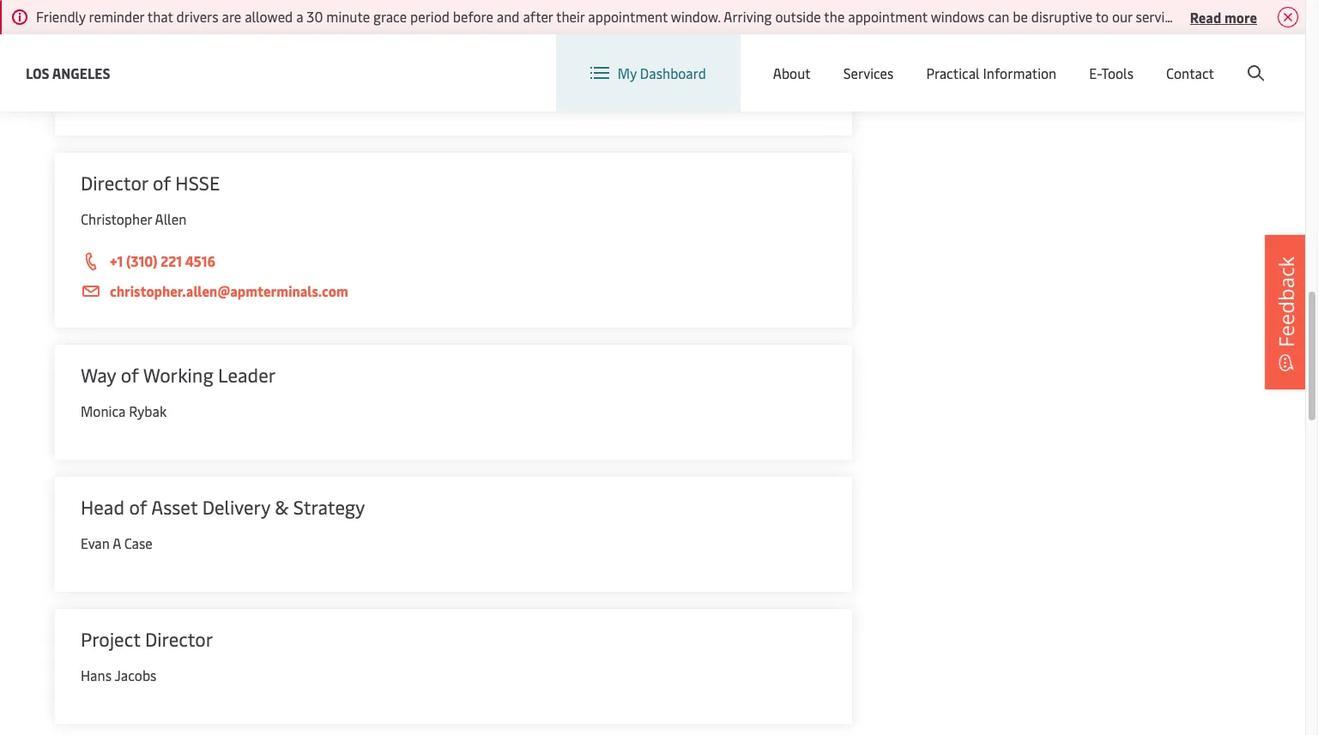 Task type: locate. For each thing, give the bounding box(es) containing it.
chief
[[81, 8, 124, 33]]

about button
[[773, 34, 811, 112]]

global menu
[[975, 50, 1053, 69]]

global menu button
[[937, 34, 1070, 85]]

denson
[[81, 47, 127, 66]]

my
[[618, 64, 637, 82]]

tools
[[1102, 64, 1134, 82]]

menu
[[1018, 50, 1053, 69]]

leader
[[218, 362, 276, 388]]

director up christopher
[[81, 170, 148, 196]]

asset
[[151, 495, 198, 520]]

project
[[81, 627, 140, 652]]

jacobs
[[115, 666, 157, 685]]

head of asset delivery & strategy
[[81, 495, 365, 520]]

way
[[81, 362, 116, 388]]

practical information
[[927, 64, 1057, 82]]

denson white
[[81, 47, 166, 66]]

+1 (310) 221 4516 link
[[81, 251, 826, 273]]

of left hsse
[[153, 170, 171, 196]]

e-
[[1090, 64, 1102, 82]]

strategy
[[293, 495, 365, 520]]

login / create account link
[[1103, 34, 1273, 85]]

hans jacobs
[[81, 666, 157, 685]]

login / create account
[[1134, 50, 1273, 69]]

1 vertical spatial of
[[121, 362, 139, 388]]

rybak
[[129, 402, 167, 421]]

/
[[1171, 50, 1177, 69]]

2 vertical spatial of
[[129, 495, 147, 520]]

of for working
[[121, 362, 139, 388]]

+1
[[110, 252, 123, 270]]

contact
[[1167, 64, 1215, 82]]

feedback button
[[1265, 235, 1308, 389]]

read more button
[[1191, 6, 1258, 27]]

read
[[1191, 7, 1222, 26]]

christopher.allen@apmterminals.com link
[[81, 281, 826, 302]]

of
[[153, 170, 171, 196], [121, 362, 139, 388], [129, 495, 147, 520]]

delivery
[[202, 495, 270, 520]]

221
[[161, 252, 182, 270]]

monica rybak
[[81, 402, 167, 421]]

christopher.allen@apmterminals.com
[[110, 282, 348, 300]]

evan
[[81, 534, 110, 553]]

evan a case
[[81, 534, 153, 553]]

practical
[[927, 64, 980, 82]]

services
[[844, 64, 894, 82]]

allen
[[155, 209, 187, 228]]

chief commercial officer
[[81, 8, 292, 33]]

of right head
[[129, 495, 147, 520]]

location
[[867, 50, 920, 69]]

of right way
[[121, 362, 139, 388]]

0 vertical spatial of
[[153, 170, 171, 196]]

(310)
[[126, 252, 158, 270]]

e-tools button
[[1090, 34, 1134, 112]]

director up jacobs
[[145, 627, 213, 652]]

director
[[81, 170, 148, 196], [145, 627, 213, 652]]

angeles
[[52, 63, 110, 82]]

about
[[773, 64, 811, 82]]

global
[[975, 50, 1014, 69]]

switch location
[[823, 50, 920, 69]]

christopher
[[81, 209, 152, 228]]

of for asset
[[129, 495, 147, 520]]



Task type: describe. For each thing, give the bounding box(es) containing it.
e-tools
[[1090, 64, 1134, 82]]

+1 (310) 221 4516
[[110, 252, 215, 270]]

1 vertical spatial director
[[145, 627, 213, 652]]

my dashboard button
[[590, 34, 706, 112]]

working
[[143, 362, 213, 388]]

&
[[275, 495, 289, 520]]

information
[[984, 64, 1057, 82]]

officer
[[234, 8, 292, 33]]

my dashboard
[[618, 64, 706, 82]]

los angeles
[[26, 63, 110, 82]]

hsse
[[175, 170, 220, 196]]

switch location button
[[795, 50, 920, 69]]

dashboard
[[640, 64, 706, 82]]

account
[[1223, 50, 1273, 69]]

practical information button
[[927, 34, 1057, 112]]

los
[[26, 63, 49, 82]]

feedback
[[1272, 256, 1301, 347]]

login
[[1134, 50, 1168, 69]]

more
[[1225, 7, 1258, 26]]

a
[[113, 534, 121, 553]]

director of hsse
[[81, 170, 220, 196]]

monica
[[81, 402, 126, 421]]

contact button
[[1167, 34, 1215, 112]]

commercial
[[129, 8, 229, 33]]

switch
[[823, 50, 863, 69]]

way of working leader
[[81, 362, 276, 388]]

white
[[130, 47, 166, 66]]

create
[[1180, 50, 1220, 69]]

read more
[[1191, 7, 1258, 26]]

los angeles link
[[26, 62, 110, 84]]

of for hsse
[[153, 170, 171, 196]]

hans
[[81, 666, 112, 685]]

services button
[[844, 34, 894, 112]]

case
[[124, 534, 153, 553]]

christopher allen
[[81, 209, 187, 228]]

project director
[[81, 627, 213, 652]]

4516
[[185, 252, 215, 270]]

close alert image
[[1278, 7, 1299, 27]]

0 vertical spatial director
[[81, 170, 148, 196]]

head
[[81, 495, 125, 520]]



Task type: vqa. For each thing, say whether or not it's contained in the screenshot.
import/export
no



